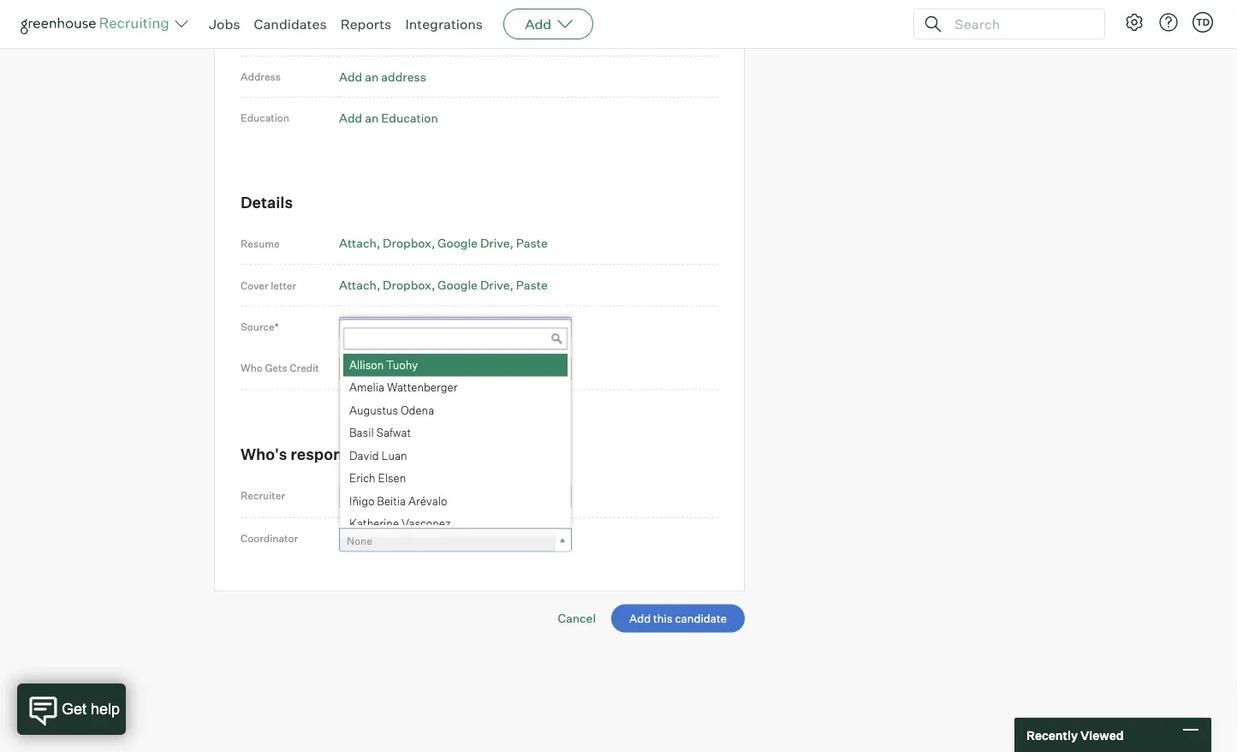 Task type: locate. For each thing, give the bounding box(es) containing it.
dropbox
[[383, 236, 432, 251], [383, 278, 432, 293]]

allison inside option
[[350, 358, 384, 371]]

1 vertical spatial google drive link
[[438, 278, 514, 293]]

1 horizontal spatial education
[[381, 110, 438, 125]]

cover
[[241, 279, 269, 292]]

0 vertical spatial google drive link
[[438, 236, 514, 251]]

who gets credit
[[241, 362, 319, 374]]

1 vertical spatial allison tuohy
[[347, 492, 412, 505]]

1 vertical spatial attach link
[[339, 278, 381, 293]]

education
[[381, 110, 438, 125], [241, 112, 290, 125]]

david luan
[[350, 448, 407, 462]]

2 attach from the top
[[339, 278, 377, 293]]

1 horizontal spatial a
[[379, 324, 385, 337]]

source
[[241, 321, 275, 334]]

select a source...
[[347, 324, 429, 337]]

add a website link
[[339, 28, 418, 43]]

2 attach link from the top
[[339, 278, 381, 293]]

add inside popup button
[[525, 15, 552, 33]]

1 paste from the top
[[516, 236, 548, 251]]

augustus odena
[[350, 403, 434, 417]]

a right select
[[379, 324, 385, 337]]

0 vertical spatial google
[[438, 236, 478, 251]]

paste link for resume
[[516, 236, 548, 251]]

1 vertical spatial dropbox link
[[383, 278, 435, 293]]

tuohy inside option
[[386, 358, 418, 371]]

allison tuohy link
[[339, 485, 572, 510]]

0 vertical spatial allison tuohy
[[350, 358, 418, 371]]

0 vertical spatial paste
[[516, 236, 548, 251]]

2 drive from the top
[[481, 278, 510, 293]]

attach dropbox google drive paste
[[339, 236, 548, 251], [339, 278, 548, 293]]

1 attach from the top
[[339, 236, 377, 251]]

credit
[[290, 362, 319, 374]]

1 paste link from the top
[[516, 236, 548, 251]]

add a website
[[339, 28, 418, 43]]

responsible
[[291, 445, 378, 464]]

elsen
[[378, 471, 406, 485]]

a left website
[[365, 28, 372, 43]]

0 horizontal spatial a
[[365, 28, 372, 43]]

google drive link for resume
[[438, 236, 514, 251]]

allison up amelia
[[350, 358, 384, 371]]

list box containing allison tuohy
[[340, 354, 568, 535]]

2 google from the top
[[438, 278, 478, 293]]

add for add a website
[[339, 28, 363, 43]]

None submit
[[612, 605, 745, 633]]

a for select
[[379, 324, 385, 337]]

david luan option
[[344, 445, 568, 467]]

2 paste link from the top
[[516, 278, 548, 293]]

0 vertical spatial tuohy
[[386, 358, 418, 371]]

an
[[365, 69, 379, 84], [365, 110, 379, 125]]

augustus odena option
[[344, 399, 568, 422]]

allison
[[350, 358, 384, 371], [347, 492, 380, 505]]

1 vertical spatial attach dropbox google drive paste
[[339, 278, 548, 293]]

allison tuohy inside option
[[350, 358, 418, 371]]

attach
[[339, 236, 377, 251], [339, 278, 377, 293]]

allison tuohy
[[350, 358, 418, 371], [347, 492, 412, 505]]

websites
[[241, 29, 285, 42]]

google for cover letter
[[438, 278, 478, 293]]

amelia wattenberger option
[[344, 376, 568, 399]]

google drive link
[[438, 236, 514, 251], [438, 278, 514, 293]]

0 vertical spatial dropbox link
[[383, 236, 435, 251]]

2 paste from the top
[[516, 278, 548, 293]]

1 google drive link from the top
[[438, 236, 514, 251]]

1 attach dropbox google drive paste from the top
[[339, 236, 548, 251]]

add
[[525, 15, 552, 33], [339, 28, 363, 43], [339, 69, 363, 84], [339, 110, 363, 125]]

cancel
[[558, 611, 596, 626]]

attach dropbox google drive paste for cover letter
[[339, 278, 548, 293]]

1 vertical spatial google
[[438, 278, 478, 293]]

attach link for resume
[[339, 236, 381, 251]]

1 vertical spatial a
[[379, 324, 385, 337]]

add an address link
[[339, 69, 427, 84]]

basil safwat option
[[344, 422, 568, 445]]

1 an from the top
[[365, 69, 379, 84]]

1 vertical spatial drive
[[481, 278, 510, 293]]

attach for resume
[[339, 236, 377, 251]]

candidates
[[254, 15, 327, 33]]

1 vertical spatial attach
[[339, 278, 377, 293]]

recently viewed
[[1027, 728, 1124, 743]]

0 vertical spatial an
[[365, 69, 379, 84]]

0 vertical spatial attach link
[[339, 236, 381, 251]]

an left address
[[365, 69, 379, 84]]

paste
[[516, 236, 548, 251], [516, 278, 548, 293]]

an down add an address in the top of the page
[[365, 110, 379, 125]]

google
[[438, 236, 478, 251], [438, 278, 478, 293]]

viewed
[[1081, 728, 1124, 743]]

paste for resume
[[516, 236, 548, 251]]

2 dropbox from the top
[[383, 278, 432, 293]]

allison tuohy down erich elsen
[[347, 492, 412, 505]]

drive
[[481, 236, 510, 251], [481, 278, 510, 293]]

2 dropbox link from the top
[[383, 278, 435, 293]]

1 vertical spatial paste link
[[516, 278, 548, 293]]

list box
[[340, 354, 568, 535]]

0 vertical spatial attach
[[339, 236, 377, 251]]

1 vertical spatial dropbox
[[383, 278, 432, 293]]

0 vertical spatial attach dropbox google drive paste
[[339, 236, 548, 251]]

0 horizontal spatial education
[[241, 112, 290, 125]]

1 google from the top
[[438, 236, 478, 251]]

none
[[347, 535, 373, 548]]

add an address
[[339, 69, 427, 84]]

0 vertical spatial allison
[[350, 358, 384, 371]]

2 google drive link from the top
[[438, 278, 514, 293]]

add for add an address
[[339, 69, 363, 84]]

letter
[[271, 279, 297, 292]]

erich elsen option
[[344, 467, 568, 490]]

1 vertical spatial an
[[365, 110, 379, 125]]

test dumtwo
[[347, 364, 413, 376]]

katherine
[[350, 516, 399, 530]]

luan
[[382, 448, 407, 462]]

augustus
[[350, 403, 398, 417]]

paste link
[[516, 236, 548, 251], [516, 278, 548, 293]]

1 drive from the top
[[481, 236, 510, 251]]

1 dropbox from the top
[[383, 236, 432, 251]]

2 attach dropbox google drive paste from the top
[[339, 278, 548, 293]]

tuohy
[[386, 358, 418, 371], [382, 492, 412, 505]]

source...
[[387, 324, 429, 337]]

a
[[365, 28, 372, 43], [379, 324, 385, 337]]

0 vertical spatial drive
[[481, 236, 510, 251]]

allison down erich
[[347, 492, 380, 505]]

1 attach link from the top
[[339, 236, 381, 251]]

dropbox link
[[383, 236, 435, 251], [383, 278, 435, 293]]

arévalo
[[409, 494, 447, 507]]

tuohy up amelia wattenberger
[[386, 358, 418, 371]]

1 dropbox link from the top
[[383, 236, 435, 251]]

2 an from the top
[[365, 110, 379, 125]]

allison tuohy for list box containing allison tuohy
[[350, 358, 418, 371]]

an for education
[[365, 110, 379, 125]]

who's
[[241, 445, 287, 464]]

reports
[[341, 15, 392, 33]]

erich elsen
[[350, 471, 406, 485]]

drive for cover letter
[[481, 278, 510, 293]]

tuohy down elsen
[[382, 492, 412, 505]]

allison tuohy option
[[344, 354, 568, 376]]

amelia
[[350, 380, 385, 394]]

1 vertical spatial paste
[[516, 278, 548, 293]]

who's responsible for this candidate?
[[241, 445, 521, 464]]

None text field
[[344, 328, 568, 350]]

greenhouse recruiting image
[[21, 14, 175, 34]]

website
[[374, 28, 418, 43]]

iñigo beitia arévalo
[[350, 494, 447, 507]]

td button
[[1190, 9, 1217, 36]]

for
[[382, 445, 403, 464]]

0 vertical spatial dropbox
[[383, 236, 432, 251]]

attach dropbox google drive paste for resume
[[339, 236, 548, 251]]

candidate?
[[437, 445, 521, 464]]

none link
[[339, 528, 572, 553]]

attach link
[[339, 236, 381, 251], [339, 278, 381, 293]]

add button
[[504, 9, 594, 39]]

details
[[241, 193, 293, 212]]

0 vertical spatial a
[[365, 28, 372, 43]]

0 vertical spatial paste link
[[516, 236, 548, 251]]

this
[[406, 445, 434, 464]]

allison tuohy up amelia
[[350, 358, 418, 371]]

who
[[241, 362, 263, 374]]

jobs
[[209, 15, 240, 33]]



Task type: vqa. For each thing, say whether or not it's contained in the screenshot.
Cover
yes



Task type: describe. For each thing, give the bounding box(es) containing it.
beitia
[[377, 494, 406, 507]]

jobs link
[[209, 15, 240, 33]]

erich
[[350, 471, 376, 485]]

reports link
[[341, 15, 392, 33]]

google drive link for cover letter
[[438, 278, 514, 293]]

1 vertical spatial allison
[[347, 492, 380, 505]]

an for address
[[365, 69, 379, 84]]

source *
[[241, 321, 279, 334]]

integrations link
[[406, 15, 483, 33]]

add an education
[[339, 110, 438, 125]]

dropbox for cover letter
[[383, 278, 432, 293]]

address
[[241, 71, 281, 83]]

odena
[[401, 403, 434, 417]]

test
[[347, 364, 368, 376]]

allison tuohy for allison tuohy link
[[347, 492, 412, 505]]

attach link for cover letter
[[339, 278, 381, 293]]

paste for cover letter
[[516, 278, 548, 293]]

address
[[381, 69, 427, 84]]

configure image
[[1125, 12, 1145, 33]]

cancel link
[[558, 611, 596, 626]]

katherine vasconez
[[350, 516, 451, 530]]

vasconez
[[402, 516, 451, 530]]

iñigo
[[350, 494, 375, 507]]

david
[[350, 448, 379, 462]]

td button
[[1193, 12, 1214, 33]]

add for add an education
[[339, 110, 363, 125]]

Search text field
[[951, 12, 1090, 36]]

attach for cover letter
[[339, 278, 377, 293]]

resume
[[241, 238, 280, 250]]

add for add
[[525, 15, 552, 33]]

google for resume
[[438, 236, 478, 251]]

dumtwo
[[370, 364, 413, 376]]

*
[[275, 321, 279, 334]]

cover letter
[[241, 279, 297, 292]]

recently
[[1027, 728, 1079, 743]]

select a source... link
[[339, 318, 572, 342]]

recruiter
[[241, 489, 285, 502]]

safwat
[[376, 426, 411, 439]]

basil safwat
[[350, 426, 411, 439]]

iñigo beitia arévalo option
[[344, 490, 568, 513]]

select
[[347, 324, 377, 337]]

wattenberger
[[387, 380, 458, 394]]

amelia wattenberger
[[350, 380, 458, 394]]

gets
[[265, 362, 288, 374]]

katherine vasconez option
[[344, 513, 568, 535]]

td
[[1197, 16, 1211, 28]]

dropbox link for resume
[[383, 236, 435, 251]]

basil
[[350, 426, 374, 439]]

drive for resume
[[481, 236, 510, 251]]

dropbox link for cover letter
[[383, 278, 435, 293]]

add an education link
[[339, 110, 438, 125]]

1 vertical spatial tuohy
[[382, 492, 412, 505]]

coordinator
[[241, 533, 298, 545]]

paste link for cover letter
[[516, 278, 548, 293]]

test dumtwo link
[[339, 357, 572, 382]]

a for add
[[365, 28, 372, 43]]

dropbox for resume
[[383, 236, 432, 251]]

integrations
[[406, 15, 483, 33]]

candidates link
[[254, 15, 327, 33]]



